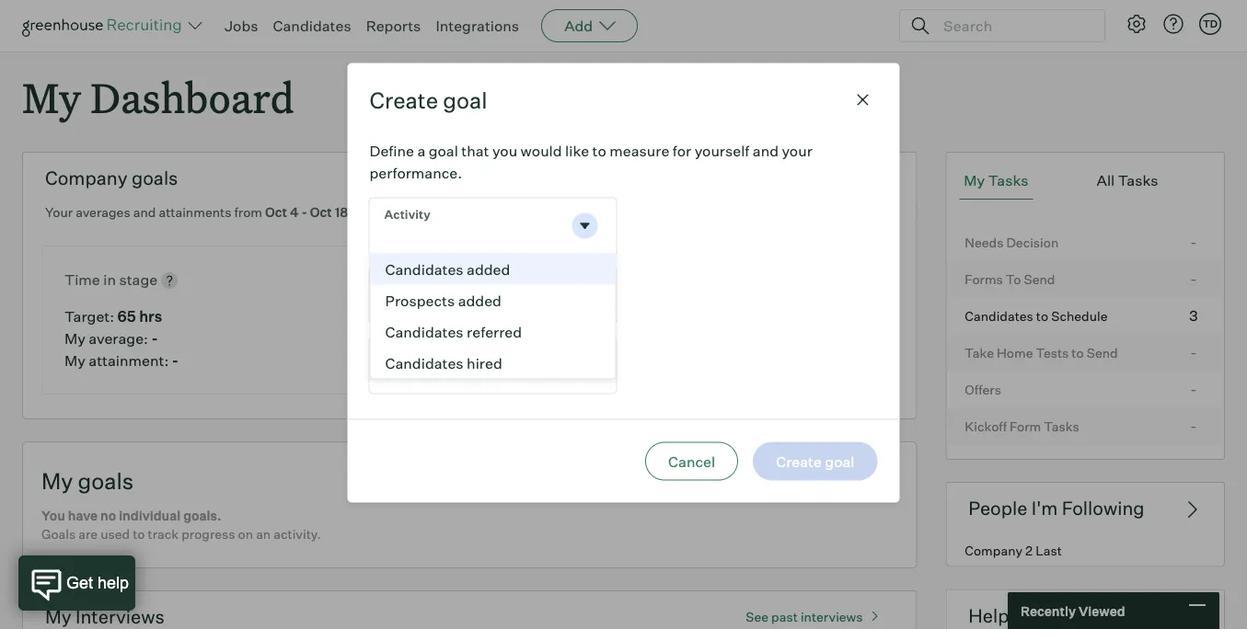Task type: vqa. For each thing, say whether or not it's contained in the screenshot.


Task type: describe. For each thing, give the bounding box(es) containing it.
define
[[370, 141, 414, 160]]

candidates for candidates referred
[[385, 323, 464, 341]]

dashboard
[[90, 70, 294, 124]]

hrs
[[139, 308, 162, 326]]

2
[[1026, 543, 1033, 559]]

candidates for candidates hired
[[385, 354, 464, 372]]

1 horizontal spatial create
[[798, 471, 843, 489]]

define a goal that you would like to measure for yourself and your performance.
[[370, 141, 813, 182]]

take home tests to send
[[965, 345, 1119, 361]]

viewed
[[1079, 603, 1126, 620]]

for
[[673, 141, 692, 160]]

activity.
[[274, 527, 321, 543]]

tasks for my tasks
[[989, 171, 1029, 190]]

and inside define a goal that you would like to measure for yourself and your performance.
[[753, 141, 779, 160]]

goals for my goals
[[78, 468, 134, 496]]

candidates to schedule
[[965, 308, 1108, 324]]

greenhouse recruiting image
[[22, 15, 188, 37]]

that
[[462, 141, 489, 160]]

your averages and attainments from oct 4 - oct 18, 2023
[[45, 205, 388, 221]]

no
[[100, 509, 116, 525]]

my goals
[[41, 468, 134, 496]]

goals.
[[183, 509, 222, 525]]

see past interviews
[[746, 609, 863, 625]]

jobs
[[225, 17, 258, 35]]

forms to send
[[965, 271, 1056, 287]]

last
[[1036, 543, 1063, 559]]

Search text field
[[939, 12, 1088, 39]]

list box containing candidates added
[[370, 254, 617, 380]]

needs
[[965, 235, 1004, 251]]

my for tasks
[[964, 171, 986, 190]]

time
[[64, 271, 100, 289]]

progress
[[182, 527, 235, 543]]

company goals
[[45, 167, 178, 190]]

links
[[1035, 604, 1082, 628]]

0 horizontal spatial create
[[370, 86, 438, 114]]

people i'm following link
[[946, 483, 1226, 534]]

recently
[[1021, 603, 1077, 620]]

1 vertical spatial and
[[133, 205, 156, 221]]

needs decision
[[965, 235, 1059, 251]]

my tasks button
[[960, 162, 1034, 200]]

4
[[290, 205, 299, 221]]

integrations link
[[436, 17, 520, 35]]

td button
[[1196, 9, 1226, 39]]

my for dashboard
[[22, 70, 81, 124]]

prospects
[[385, 291, 455, 310]]

following
[[1062, 497, 1145, 520]]

on
[[238, 527, 253, 543]]

integrations
[[436, 17, 520, 35]]

track
[[148, 527, 179, 543]]

take
[[965, 345, 995, 361]]

your
[[782, 141, 813, 160]]

tab list containing my tasks
[[960, 162, 1212, 200]]

my tasks
[[964, 171, 1029, 190]]

an
[[256, 527, 271, 543]]

used
[[101, 527, 130, 543]]

kickoff
[[965, 419, 1007, 435]]

your
[[45, 205, 73, 221]]

decision
[[1007, 235, 1059, 251]]

i'm
[[1032, 497, 1058, 520]]

yourself
[[695, 141, 750, 160]]

company 2 last
[[965, 543, 1063, 559]]

my dashboard
[[22, 70, 294, 124]]

tests
[[1036, 345, 1069, 361]]

tasks for all tasks
[[1119, 171, 1159, 190]]

time in
[[64, 271, 119, 289]]

to inside you have no individual goals. goals are used to track progress on an activity.
[[133, 527, 145, 543]]

added for candidates added
[[467, 260, 511, 278]]

recently viewed
[[1021, 603, 1126, 620]]

0 horizontal spatial send
[[1024, 271, 1056, 287]]

my interviews
[[45, 606, 165, 629]]

prospects added option
[[371, 285, 616, 316]]

toggle flyout image
[[576, 217, 594, 235]]

target: 65 hrs my average: - my attainment: -
[[64, 308, 179, 370]]

2 oct from the left
[[310, 205, 332, 221]]

1 horizontal spatial tasks
[[1045, 419, 1080, 435]]

to inside define a goal that you would like to measure for yourself and your performance.
[[593, 141, 607, 160]]

hired
[[467, 354, 503, 372]]

goals
[[41, 527, 76, 543]]

you
[[493, 141, 518, 160]]

to right tests
[[1072, 345, 1084, 361]]

schedule
[[1052, 308, 1108, 324]]



Task type: locate. For each thing, give the bounding box(es) containing it.
candidates right jobs
[[273, 17, 351, 35]]

would
[[521, 141, 562, 160]]

people
[[969, 497, 1028, 520]]

helpful links
[[969, 604, 1082, 628]]

configure image
[[1126, 13, 1148, 35]]

add
[[565, 17, 593, 35]]

company
[[45, 167, 128, 190], [965, 543, 1023, 559]]

oct left the 18,
[[310, 205, 332, 221]]

my for goals
[[41, 468, 73, 496]]

tasks inside button
[[989, 171, 1029, 190]]

added up 'candidates referred' option
[[458, 291, 502, 310]]

a
[[418, 141, 426, 160]]

td
[[1203, 17, 1218, 30]]

18,
[[335, 205, 353, 221]]

added for prospects added
[[458, 291, 502, 310]]

measure
[[610, 141, 670, 160]]

company 2 last link
[[947, 534, 1225, 567]]

prospects added
[[385, 291, 502, 310]]

averages
[[76, 205, 130, 221]]

candidates hired option
[[371, 348, 616, 379]]

tasks right form
[[1045, 419, 1080, 435]]

my for interviews
[[45, 606, 71, 629]]

home
[[997, 345, 1034, 361]]

candidates added
[[385, 260, 511, 278]]

from
[[234, 205, 263, 221]]

0 vertical spatial goals
[[132, 167, 178, 190]]

my
[[22, 70, 81, 124], [964, 171, 986, 190], [64, 330, 86, 348], [64, 352, 86, 370], [41, 468, 73, 496], [45, 606, 71, 629]]

1 horizontal spatial send
[[1087, 345, 1119, 361]]

0 vertical spatial goal
[[443, 86, 488, 114]]

0 horizontal spatial tasks
[[989, 171, 1029, 190]]

stage
[[119, 271, 158, 289]]

and right averages
[[133, 205, 156, 221]]

1 vertical spatial create
[[798, 471, 843, 489]]

attainment:
[[89, 352, 169, 370]]

candidates for candidates added
[[385, 260, 464, 278]]

None field
[[370, 198, 617, 254]]

goal
[[443, 86, 488, 114], [429, 141, 458, 160], [847, 471, 876, 489]]

candidates down prospects
[[385, 323, 464, 341]]

oct
[[265, 205, 287, 221], [310, 205, 332, 221]]

you have no individual goals. goals are used to track progress on an activity.
[[41, 509, 321, 543]]

candidates down the forms to send
[[965, 308, 1034, 324]]

see
[[746, 609, 769, 625]]

candidates added option
[[371, 254, 616, 285]]

company for company goals
[[45, 167, 128, 190]]

cancel button
[[646, 442, 739, 481]]

jobs link
[[225, 17, 258, 35]]

to
[[1006, 271, 1022, 287]]

send
[[1024, 271, 1056, 287], [1087, 345, 1119, 361]]

candidates hired
[[385, 354, 503, 372]]

1 vertical spatial goals
[[78, 468, 134, 496]]

tasks up the needs decision on the right of page
[[989, 171, 1029, 190]]

company up averages
[[45, 167, 128, 190]]

1 horizontal spatial company
[[965, 543, 1023, 559]]

to
[[593, 141, 607, 160], [1037, 308, 1049, 324], [1072, 345, 1084, 361], [133, 527, 145, 543]]

0 horizontal spatial create goal
[[370, 86, 488, 114]]

goals for company goals
[[132, 167, 178, 190]]

0 horizontal spatial oct
[[265, 205, 287, 221]]

have
[[68, 509, 98, 525]]

company left 2
[[965, 543, 1023, 559]]

cancel
[[669, 453, 716, 471]]

create goal
[[370, 86, 488, 114], [798, 471, 876, 489]]

candidates down candidates referred
[[385, 354, 464, 372]]

2 horizontal spatial tasks
[[1119, 171, 1159, 190]]

add button
[[542, 9, 638, 42]]

my inside button
[[964, 171, 986, 190]]

goals up no
[[78, 468, 134, 496]]

1 vertical spatial goal
[[429, 141, 458, 160]]

performance.
[[370, 163, 462, 182]]

offers
[[965, 382, 1002, 398]]

create
[[370, 86, 438, 114], [798, 471, 843, 489]]

reports link
[[366, 17, 421, 35]]

goal inside define a goal that you would like to measure for yourself and your performance.
[[429, 141, 458, 160]]

forms
[[965, 271, 1004, 287]]

1 oct from the left
[[265, 205, 287, 221]]

like
[[566, 141, 590, 160]]

close modal icon image
[[852, 89, 874, 111]]

people i'm following
[[969, 497, 1145, 520]]

list box
[[370, 254, 617, 380]]

0 vertical spatial create goal
[[370, 86, 488, 114]]

company for company 2 last
[[965, 543, 1023, 559]]

all
[[1097, 171, 1115, 190]]

2 vertical spatial goal
[[847, 471, 876, 489]]

candidates up prospects
[[385, 260, 464, 278]]

attainments
[[159, 205, 232, 221]]

you
[[41, 509, 65, 525]]

to down individual
[[133, 527, 145, 543]]

all tasks
[[1097, 171, 1159, 190]]

1 vertical spatial send
[[1087, 345, 1119, 361]]

are
[[78, 527, 98, 543]]

tasks
[[989, 171, 1029, 190], [1119, 171, 1159, 190], [1045, 419, 1080, 435]]

0 vertical spatial and
[[753, 141, 779, 160]]

0 horizontal spatial company
[[45, 167, 128, 190]]

1 horizontal spatial create goal
[[798, 471, 876, 489]]

all tasks button
[[1093, 162, 1164, 200]]

send down schedule
[[1087, 345, 1119, 361]]

tasks inside button
[[1119, 171, 1159, 190]]

1 vertical spatial create goal
[[798, 471, 876, 489]]

65
[[118, 308, 136, 326]]

0 vertical spatial company
[[45, 167, 128, 190]]

referred
[[467, 323, 522, 341]]

to right like at the top of the page
[[593, 141, 607, 160]]

0 vertical spatial send
[[1024, 271, 1056, 287]]

target:
[[64, 308, 114, 326]]

0 horizontal spatial and
[[133, 205, 156, 221]]

average:
[[89, 330, 148, 348]]

oct left the 4 at the top of page
[[265, 205, 287, 221]]

to up take home tests to send
[[1037, 308, 1049, 324]]

1 horizontal spatial oct
[[310, 205, 332, 221]]

interviews
[[801, 609, 863, 625]]

goals
[[132, 167, 178, 190], [78, 468, 134, 496]]

td button
[[1200, 13, 1222, 35]]

candidates for candidates to schedule
[[965, 308, 1034, 324]]

0 vertical spatial added
[[467, 260, 511, 278]]

0 vertical spatial create
[[370, 86, 438, 114]]

create goal link
[[798, 467, 898, 489]]

1 vertical spatial company
[[965, 543, 1023, 559]]

1 horizontal spatial and
[[753, 141, 779, 160]]

added
[[467, 260, 511, 278], [458, 291, 502, 310]]

candidates for candidates link on the top left
[[273, 17, 351, 35]]

None text field
[[370, 198, 569, 254]]

1 vertical spatial added
[[458, 291, 502, 310]]

candidates link
[[273, 17, 351, 35]]

in
[[103, 271, 116, 289]]

added up the prospects added option
[[467, 260, 511, 278]]

send right the to
[[1024, 271, 1056, 287]]

tab list
[[960, 162, 1212, 200]]

candidates
[[273, 17, 351, 35], [385, 260, 464, 278], [965, 308, 1034, 324], [385, 323, 464, 341], [385, 354, 464, 372]]

see past interviews link
[[737, 602, 895, 625]]

None number field
[[370, 338, 617, 394]]

and left your
[[753, 141, 779, 160]]

individual
[[119, 509, 181, 525]]

tasks right all
[[1119, 171, 1159, 190]]

candidates referred
[[385, 323, 522, 341]]

2023
[[355, 205, 388, 221]]

interviews
[[75, 606, 165, 629]]

goals up attainments
[[132, 167, 178, 190]]

kickoff form tasks
[[965, 419, 1080, 435]]

candidates referred option
[[371, 316, 616, 348]]

3
[[1190, 306, 1199, 325]]

past
[[772, 609, 798, 625]]



